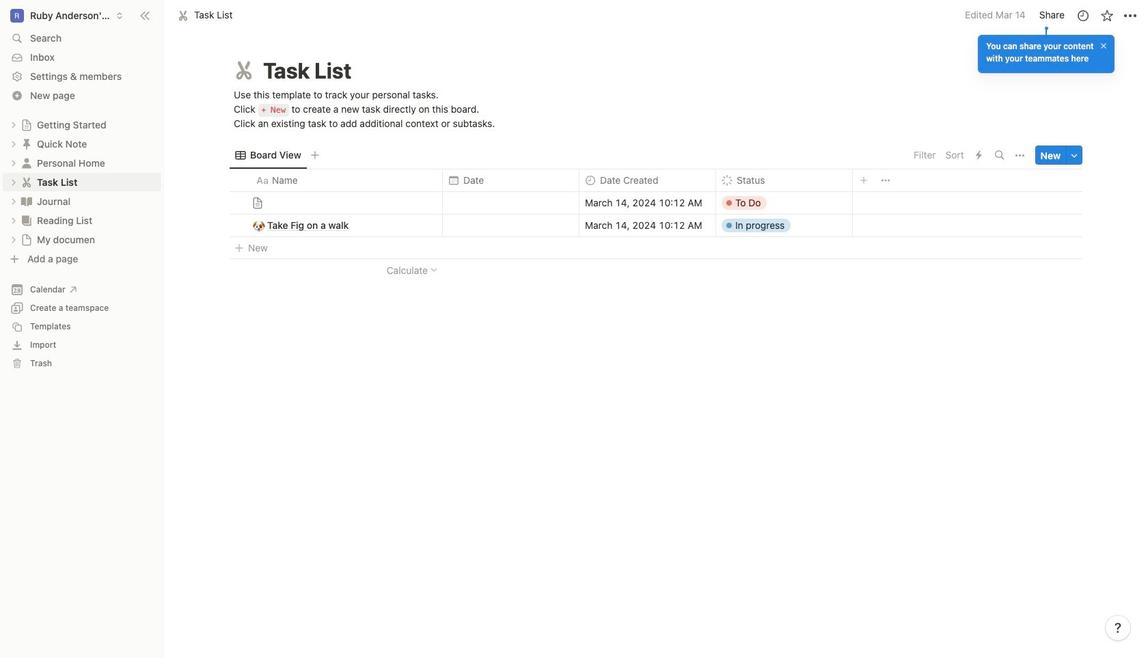 Task type: locate. For each thing, give the bounding box(es) containing it.
1 open image from the top
[[10, 121, 18, 129]]

tab list
[[230, 142, 910, 169]]

🐶 image
[[253, 218, 265, 233]]

1 vertical spatial open image
[[10, 159, 18, 167]]

0 vertical spatial open image
[[10, 140, 18, 148]]

open image
[[10, 121, 18, 129], [10, 178, 18, 186], [10, 197, 18, 205], [10, 216, 18, 225], [10, 236, 18, 244]]

close sidebar image
[[139, 10, 150, 21]]

create and view automations image
[[976, 151, 982, 160]]

tab
[[230, 146, 307, 165]]

2 open image from the top
[[10, 178, 18, 186]]

change page icon image
[[232, 58, 256, 83], [21, 119, 33, 131], [20, 137, 33, 151], [20, 156, 33, 170], [20, 175, 33, 189], [20, 194, 33, 208], [20, 214, 33, 227], [21, 233, 33, 246]]

open image
[[10, 140, 18, 148], [10, 159, 18, 167]]



Task type: vqa. For each thing, say whether or not it's contained in the screenshot.
topmost Open image
yes



Task type: describe. For each thing, give the bounding box(es) containing it.
5 open image from the top
[[10, 236, 18, 244]]

1 open image from the top
[[10, 140, 18, 148]]

2 open image from the top
[[10, 159, 18, 167]]

favorite image
[[1100, 9, 1114, 22]]

3 open image from the top
[[10, 197, 18, 205]]

4 open image from the top
[[10, 216, 18, 225]]

updates image
[[1076, 9, 1090, 22]]



